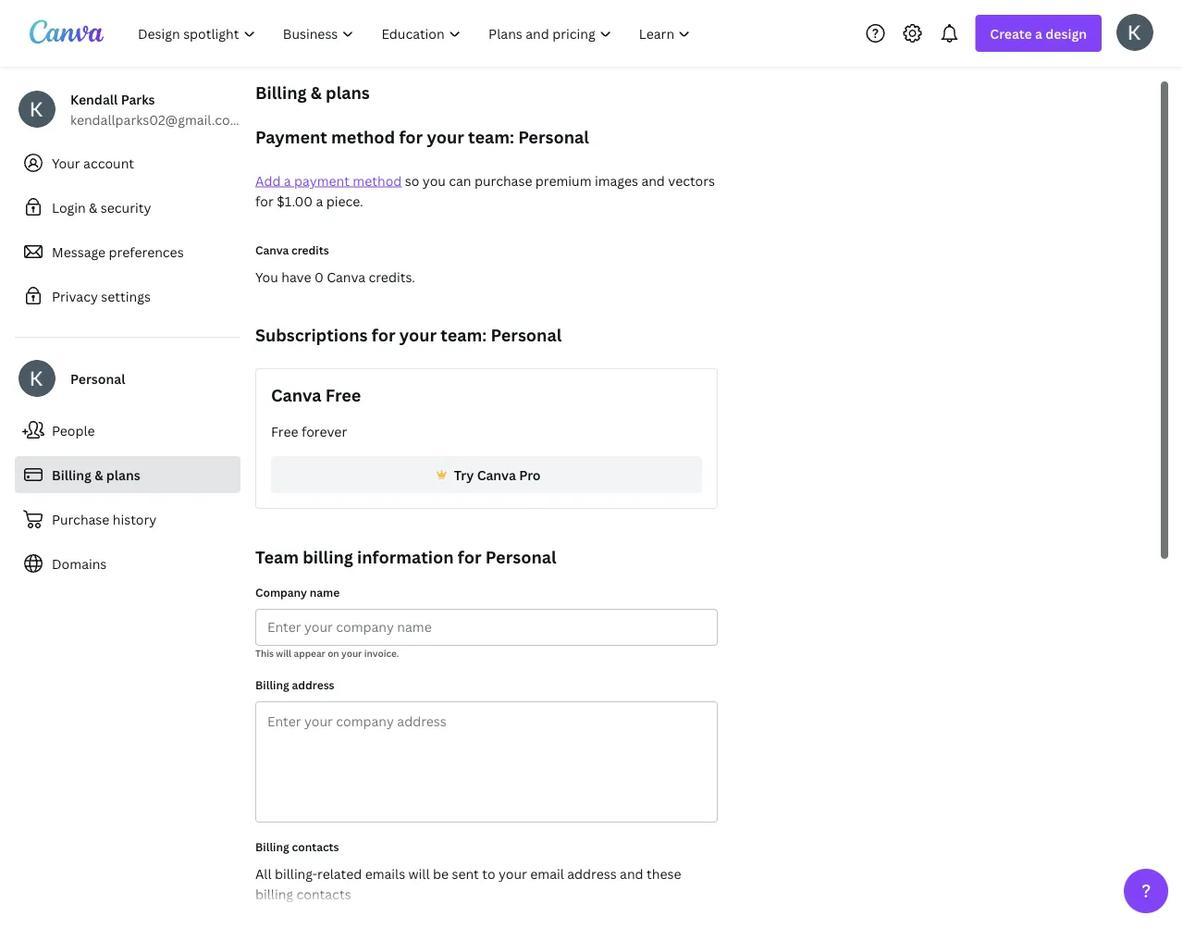 Task type: vqa. For each thing, say whether or not it's contained in the screenshot.
list
no



Task type: locate. For each thing, give the bounding box(es) containing it.
0 vertical spatial method
[[331, 125, 395, 148]]

create a design
[[991, 25, 1088, 42]]

this will appear on your invoice.
[[255, 647, 399, 660]]

billing contacts
[[255, 839, 339, 854]]

a left design
[[1036, 25, 1043, 42]]

0 vertical spatial and
[[642, 172, 665, 189]]

method
[[331, 125, 395, 148], [353, 172, 402, 189]]

your down credits.
[[400, 324, 437, 346]]

2 horizontal spatial a
[[1036, 25, 1043, 42]]

subscriptions
[[255, 324, 368, 346]]

address
[[292, 677, 335, 692], [568, 865, 617, 883]]

a
[[1036, 25, 1043, 42], [284, 172, 291, 189], [316, 192, 323, 210]]

contacts inside all billing-related emails will be sent to your email address and these billing contacts
[[297, 885, 351, 903]]

name
[[310, 585, 340, 600]]

free forever
[[271, 423, 347, 440]]

0 vertical spatial a
[[1036, 25, 1043, 42]]

free
[[326, 384, 361, 406], [271, 423, 299, 440]]

0 horizontal spatial a
[[284, 172, 291, 189]]

forever
[[302, 423, 347, 440]]

billing up payment
[[255, 81, 307, 104]]

canva inside button
[[477, 466, 516, 484]]

1 horizontal spatial billing & plans
[[255, 81, 370, 104]]

a inside so you can purchase premium images and vectors for $1.00 a piece.
[[316, 192, 323, 210]]

you have 0 canva credits.
[[255, 268, 416, 286]]

a for design
[[1036, 25, 1043, 42]]

free left forever
[[271, 423, 299, 440]]

credits
[[292, 242, 329, 257]]

0
[[315, 268, 324, 286]]

preferences
[[109, 243, 184, 261]]

people link
[[15, 412, 241, 449]]

1 vertical spatial billing & plans
[[52, 466, 140, 484]]

0 horizontal spatial billing & plans
[[52, 466, 140, 484]]

privacy settings link
[[15, 278, 241, 315]]

subscriptions for your team: personal
[[255, 324, 562, 346]]

billing & plans
[[255, 81, 370, 104], [52, 466, 140, 484]]

1 horizontal spatial plans
[[326, 81, 370, 104]]

address down "appear"
[[292, 677, 335, 692]]

will
[[276, 647, 292, 660], [409, 865, 430, 883]]

1 vertical spatial a
[[284, 172, 291, 189]]

your right on
[[342, 647, 362, 660]]

1 vertical spatial plans
[[106, 466, 140, 484]]

0 vertical spatial contacts
[[292, 839, 339, 854]]

will right this
[[276, 647, 292, 660]]

email
[[531, 865, 565, 883]]

a inside dropdown button
[[1036, 25, 1043, 42]]

1 vertical spatial free
[[271, 423, 299, 440]]

payment
[[255, 125, 328, 148]]

billing address
[[255, 677, 335, 692]]

1 vertical spatial &
[[89, 199, 98, 216]]

kendall parks kendallparks02@gmail.com
[[70, 90, 242, 128]]

for inside so you can purchase premium images and vectors for $1.00 a piece.
[[255, 192, 274, 210]]

login & security
[[52, 199, 151, 216]]

privacy
[[52, 287, 98, 305]]

and inside all billing-related emails will be sent to your email address and these billing contacts
[[620, 865, 644, 883]]

billing down the people
[[52, 466, 91, 484]]

parks
[[121, 90, 155, 108]]

and right images
[[642, 172, 665, 189]]

design
[[1046, 25, 1088, 42]]

& up payment
[[311, 81, 322, 104]]

a right "add"
[[284, 172, 291, 189]]

history
[[113, 511, 157, 528]]

your
[[52, 154, 80, 172]]

1 horizontal spatial a
[[316, 192, 323, 210]]

address inside all billing-related emails will be sent to your email address and these billing contacts
[[568, 865, 617, 883]]

Enter your company name text field
[[268, 610, 706, 645]]

1 vertical spatial and
[[620, 865, 644, 883]]

team:
[[468, 125, 515, 148], [441, 324, 487, 346]]

1 horizontal spatial address
[[568, 865, 617, 883]]

2 vertical spatial &
[[95, 466, 103, 484]]

0 vertical spatial plans
[[326, 81, 370, 104]]

0 vertical spatial free
[[326, 384, 361, 406]]

plans down 'people' link
[[106, 466, 140, 484]]

your right to
[[499, 865, 528, 883]]

for down "add"
[[255, 192, 274, 210]]

1 vertical spatial address
[[568, 865, 617, 883]]

billing up name
[[303, 546, 353, 568]]

address right email in the bottom of the page
[[568, 865, 617, 883]]

method left so
[[353, 172, 402, 189]]

domains
[[52, 555, 107, 573]]

& inside 'link'
[[89, 199, 98, 216]]

plans
[[326, 81, 370, 104], [106, 466, 140, 484]]

1 horizontal spatial will
[[409, 865, 430, 883]]

login & security link
[[15, 189, 241, 226]]

canva up you
[[255, 242, 289, 257]]

& right login on the top
[[89, 199, 98, 216]]

0 horizontal spatial will
[[276, 647, 292, 660]]

team
[[255, 546, 299, 568]]

create
[[991, 25, 1033, 42]]

have
[[282, 268, 312, 286]]

0 horizontal spatial plans
[[106, 466, 140, 484]]

premium
[[536, 172, 592, 189]]

2 vertical spatial a
[[316, 192, 323, 210]]

contacts up billing-
[[292, 839, 339, 854]]

company name
[[255, 585, 340, 600]]

0 horizontal spatial address
[[292, 677, 335, 692]]

for
[[399, 125, 423, 148], [255, 192, 274, 210], [372, 324, 396, 346], [458, 546, 482, 568]]

billing & plans up payment
[[255, 81, 370, 104]]

emails
[[365, 865, 406, 883]]

and left these
[[620, 865, 644, 883]]

login
[[52, 199, 86, 216]]

payment
[[294, 172, 350, 189]]

contacts
[[292, 839, 339, 854], [297, 885, 351, 903]]

&
[[311, 81, 322, 104], [89, 199, 98, 216], [95, 466, 103, 484]]

all billing-related emails will be sent to your email address and these billing contacts
[[255, 865, 682, 903]]

and
[[642, 172, 665, 189], [620, 865, 644, 883]]

plans up payment
[[326, 81, 370, 104]]

1 horizontal spatial free
[[326, 384, 361, 406]]

credits.
[[369, 268, 416, 286]]

personal
[[519, 125, 590, 148], [491, 324, 562, 346], [70, 370, 125, 387], [486, 546, 557, 568]]

0 horizontal spatial billing
[[255, 885, 294, 903]]

billing
[[303, 546, 353, 568], [255, 885, 294, 903]]

method up add a payment method link
[[331, 125, 395, 148]]

1 vertical spatial contacts
[[297, 885, 351, 903]]

& for login & security 'link'
[[89, 199, 98, 216]]

a for payment
[[284, 172, 291, 189]]

domains link
[[15, 545, 241, 582]]

1 vertical spatial will
[[409, 865, 430, 883]]

billing down all
[[255, 885, 294, 903]]

will left be
[[409, 865, 430, 883]]

1 vertical spatial billing
[[255, 885, 294, 903]]

canva right try
[[477, 466, 516, 484]]

add
[[255, 172, 281, 189]]

billing & plans link
[[15, 456, 241, 493]]

a down payment
[[316, 192, 323, 210]]

1 horizontal spatial billing
[[303, 546, 353, 568]]

& up purchase history
[[95, 466, 103, 484]]

billing & plans up purchase history
[[52, 466, 140, 484]]

free up forever
[[326, 384, 361, 406]]

0 horizontal spatial free
[[271, 423, 299, 440]]

payment method for your team: personal
[[255, 125, 590, 148]]

your account
[[52, 154, 134, 172]]

add a payment method link
[[255, 172, 402, 189]]

0 vertical spatial billing
[[303, 546, 353, 568]]

0 vertical spatial team:
[[468, 125, 515, 148]]

1 vertical spatial method
[[353, 172, 402, 189]]

canva
[[255, 242, 289, 257], [327, 268, 366, 286], [271, 384, 322, 406], [477, 466, 516, 484]]

to
[[483, 865, 496, 883]]

contacts down related
[[297, 885, 351, 903]]



Task type: describe. For each thing, give the bounding box(es) containing it.
1 vertical spatial team:
[[441, 324, 487, 346]]

information
[[357, 546, 454, 568]]

try canva pro
[[454, 466, 541, 484]]

pro
[[520, 466, 541, 484]]

privacy settings
[[52, 287, 151, 305]]

on
[[328, 647, 339, 660]]

Enter your company address text field
[[256, 703, 717, 822]]

you
[[423, 172, 446, 189]]

kendallparks02@gmail.com
[[70, 111, 242, 128]]

0 vertical spatial &
[[311, 81, 322, 104]]

security
[[101, 199, 151, 216]]

purchase history link
[[15, 501, 241, 538]]

top level navigation element
[[126, 15, 707, 52]]

$1.00
[[277, 192, 313, 210]]

people
[[52, 422, 95, 439]]

can
[[449, 172, 472, 189]]

for down credits.
[[372, 324, 396, 346]]

your up you
[[427, 125, 464, 148]]

images
[[595, 172, 639, 189]]

add a payment method
[[255, 172, 402, 189]]

your inside all billing-related emails will be sent to your email address and these billing contacts
[[499, 865, 528, 883]]

message
[[52, 243, 106, 261]]

purchase
[[52, 511, 110, 528]]

team billing information for personal
[[255, 546, 557, 568]]

billing up all
[[255, 839, 289, 854]]

kendall
[[70, 90, 118, 108]]

account
[[83, 154, 134, 172]]

create a design button
[[976, 15, 1103, 52]]

this
[[255, 647, 274, 660]]

these
[[647, 865, 682, 883]]

& for billing & plans link
[[95, 466, 103, 484]]

0 vertical spatial address
[[292, 677, 335, 692]]

billing-
[[275, 865, 318, 883]]

for up so
[[399, 125, 423, 148]]

kendall parks image
[[1117, 14, 1154, 51]]

vectors
[[669, 172, 716, 189]]

piece.
[[327, 192, 364, 210]]

message preferences
[[52, 243, 184, 261]]

try canva pro button
[[271, 456, 703, 493]]

so
[[405, 172, 420, 189]]

settings
[[101, 287, 151, 305]]

0 vertical spatial billing & plans
[[255, 81, 370, 104]]

for right information
[[458, 546, 482, 568]]

canva up free forever on the left top of page
[[271, 384, 322, 406]]

company
[[255, 585, 307, 600]]

be
[[433, 865, 449, 883]]

you
[[255, 268, 278, 286]]

billing down this
[[255, 677, 289, 692]]

billing inside all billing-related emails will be sent to your email address and these billing contacts
[[255, 885, 294, 903]]

appear
[[294, 647, 326, 660]]

and inside so you can purchase premium images and vectors for $1.00 a piece.
[[642, 172, 665, 189]]

message preferences link
[[15, 233, 241, 270]]

0 vertical spatial will
[[276, 647, 292, 660]]

canva credits
[[255, 242, 329, 257]]

related
[[318, 865, 362, 883]]

canva free
[[271, 384, 361, 406]]

will inside all billing-related emails will be sent to your email address and these billing contacts
[[409, 865, 430, 883]]

invoice.
[[364, 647, 399, 660]]

all
[[255, 865, 272, 883]]

try
[[454, 466, 474, 484]]

purchase history
[[52, 511, 157, 528]]

your account link
[[15, 144, 241, 181]]

purchase
[[475, 172, 533, 189]]

canva right 0
[[327, 268, 366, 286]]

sent
[[452, 865, 479, 883]]

so you can purchase premium images and vectors for $1.00 a piece.
[[255, 172, 716, 210]]



